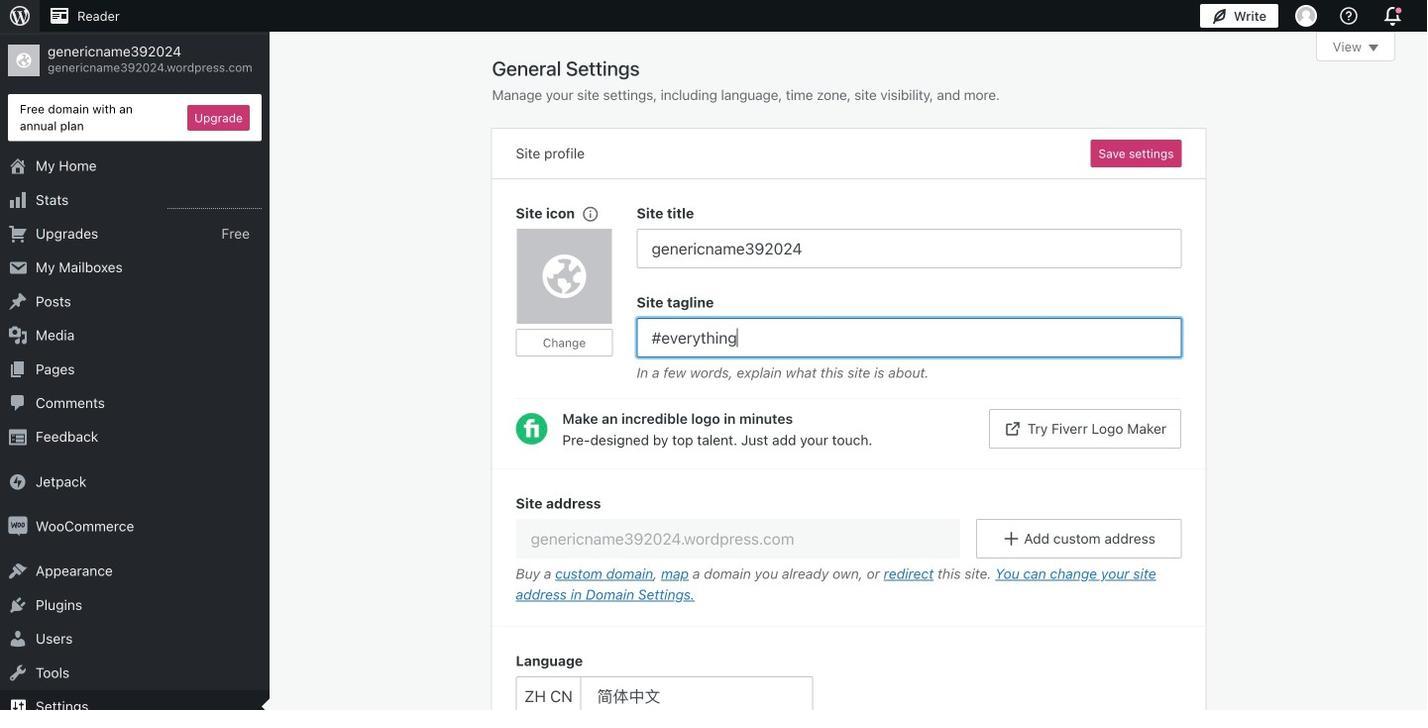 Task type: locate. For each thing, give the bounding box(es) containing it.
more information image
[[581, 205, 599, 222]]

1 vertical spatial img image
[[8, 517, 28, 537]]

None text field
[[637, 229, 1182, 269], [637, 318, 1182, 358], [637, 229, 1182, 269], [637, 318, 1182, 358]]

help image
[[1337, 4, 1361, 28]]

highest hourly views 0 image
[[167, 196, 262, 209]]

my profile image
[[1295, 5, 1317, 27]]

img image
[[8, 472, 28, 492], [8, 517, 28, 537]]

manage your sites image
[[8, 4, 32, 28]]

None text field
[[516, 519, 960, 559]]

group
[[516, 203, 637, 388], [637, 203, 1182, 269], [637, 292, 1182, 388], [492, 469, 1206, 627], [516, 651, 1182, 711]]

0 vertical spatial img image
[[8, 472, 28, 492]]

main content
[[492, 32, 1395, 711]]



Task type: describe. For each thing, give the bounding box(es) containing it.
closed image
[[1369, 45, 1378, 52]]

2 img image from the top
[[8, 517, 28, 537]]

fiverr small logo image
[[516, 413, 548, 445]]

1 img image from the top
[[8, 472, 28, 492]]

manage your notifications image
[[1379, 2, 1407, 30]]



Task type: vqa. For each thing, say whether or not it's contained in the screenshot.
Posts
no



